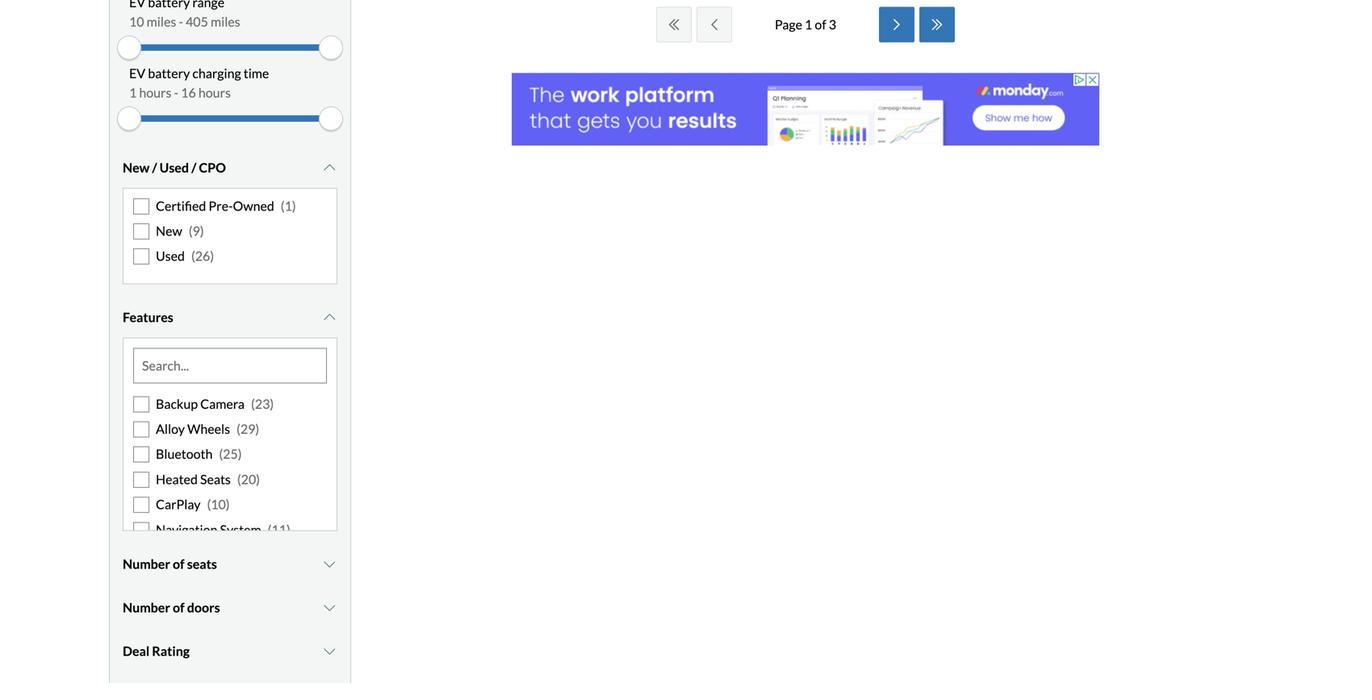 Task type: vqa. For each thing, say whether or not it's contained in the screenshot.
Price Trends
no



Task type: describe. For each thing, give the bounding box(es) containing it.
heated
[[156, 472, 198, 488]]

deal rating button
[[123, 632, 337, 672]]

number for number of seats
[[123, 557, 170, 572]]

(25)
[[219, 447, 242, 462]]

bluetooth
[[156, 447, 213, 462]]

(1)
[[281, 198, 296, 214]]

number of doors
[[123, 600, 220, 616]]

1 hours from the left
[[139, 85, 172, 100]]

405
[[186, 14, 208, 29]]

chevron down image for new / used / cpo
[[322, 161, 337, 174]]

features
[[123, 309, 173, 325]]

system
[[220, 522, 261, 538]]

of for doors
[[173, 600, 185, 616]]

wheels
[[187, 421, 230, 437]]

chevron down image for features
[[322, 311, 337, 324]]

(29)
[[237, 421, 259, 437]]

page
[[775, 17, 802, 32]]

carplay
[[156, 497, 201, 513]]

charging
[[192, 65, 241, 81]]

chevron double right image
[[929, 18, 945, 31]]

chevron double left image
[[666, 18, 682, 31]]

cpo
[[199, 160, 226, 175]]

new for new / used / cpo
[[123, 160, 150, 175]]

new / used / cpo button
[[123, 148, 337, 188]]

page 1 of 3
[[775, 17, 836, 32]]

deal rating
[[123, 644, 190, 659]]

1 inside ev battery charging time 1 hours - 16 hours
[[129, 85, 137, 100]]

Search... field
[[134, 349, 326, 383]]

2 miles from the left
[[211, 14, 240, 29]]

used (26)
[[156, 248, 214, 264]]

number for number of doors
[[123, 600, 170, 616]]

2 / from the left
[[191, 160, 196, 175]]

certified pre-owned (1)
[[156, 198, 296, 214]]

chevron down image for deal rating
[[322, 645, 337, 658]]

ev
[[129, 65, 145, 81]]

number of seats
[[123, 557, 217, 572]]

- inside ev battery charging time 1 hours - 16 hours
[[174, 85, 178, 100]]

1 vertical spatial used
[[156, 248, 185, 264]]

used inside new / used / cpo dropdown button
[[160, 160, 189, 175]]

time
[[244, 65, 269, 81]]

(20)
[[237, 472, 260, 488]]

backup
[[156, 396, 198, 412]]

1 / from the left
[[152, 160, 157, 175]]

deal
[[123, 644, 150, 659]]

3
[[829, 17, 836, 32]]

chevron right image
[[889, 18, 905, 31]]



Task type: locate. For each thing, give the bounding box(es) containing it.
bluetooth (25)
[[156, 447, 242, 462]]

2 vertical spatial chevron down image
[[322, 645, 337, 658]]

-
[[179, 14, 183, 29], [174, 85, 178, 100]]

alloy
[[156, 421, 185, 437]]

1 vertical spatial 1
[[129, 85, 137, 100]]

16
[[181, 85, 196, 100]]

pre-
[[209, 198, 233, 214]]

(9)
[[189, 223, 204, 239]]

number up deal rating
[[123, 600, 170, 616]]

ev battery charging time 1 hours - 16 hours
[[129, 65, 269, 100]]

1 miles from the left
[[147, 14, 176, 29]]

2 hours from the left
[[198, 85, 231, 100]]

0 horizontal spatial miles
[[147, 14, 176, 29]]

miles right 405 on the left top of page
[[211, 14, 240, 29]]

1 horizontal spatial 1
[[805, 17, 812, 32]]

new (9)
[[156, 223, 204, 239]]

hours down the battery
[[139, 85, 172, 100]]

navigation system (11)
[[156, 522, 290, 538]]

2 number from the top
[[123, 600, 170, 616]]

1 horizontal spatial new
[[156, 223, 182, 239]]

1 horizontal spatial /
[[191, 160, 196, 175]]

new / used / cpo
[[123, 160, 226, 175]]

1 horizontal spatial hours
[[198, 85, 231, 100]]

certified
[[156, 198, 206, 214]]

doors
[[187, 600, 220, 616]]

alloy wheels (29)
[[156, 421, 259, 437]]

chevron down image inside number of seats dropdown button
[[322, 558, 337, 571]]

features button
[[123, 297, 337, 338]]

0 vertical spatial number
[[123, 557, 170, 572]]

0 vertical spatial -
[[179, 14, 183, 29]]

1 vertical spatial chevron down image
[[322, 602, 337, 615]]

new inside dropdown button
[[123, 160, 150, 175]]

number of doors button
[[123, 588, 337, 628]]

seats
[[187, 557, 217, 572]]

miles right 10
[[147, 14, 176, 29]]

0 vertical spatial new
[[123, 160, 150, 175]]

0 horizontal spatial /
[[152, 160, 157, 175]]

of for seats
[[173, 557, 185, 572]]

0 horizontal spatial 1
[[129, 85, 137, 100]]

owned
[[233, 198, 274, 214]]

battery
[[148, 65, 190, 81]]

1 chevron down image from the top
[[322, 311, 337, 324]]

number inside dropdown button
[[123, 557, 170, 572]]

0 vertical spatial chevron down image
[[322, 311, 337, 324]]

new
[[123, 160, 150, 175], [156, 223, 182, 239]]

number
[[123, 557, 170, 572], [123, 600, 170, 616]]

backup camera (23)
[[156, 396, 274, 412]]

1 chevron down image from the top
[[322, 161, 337, 174]]

new for new (9)
[[156, 223, 182, 239]]

1 number from the top
[[123, 557, 170, 572]]

of
[[815, 17, 826, 32], [173, 557, 185, 572], [173, 600, 185, 616]]

chevron down image for number of doors
[[322, 602, 337, 615]]

/
[[152, 160, 157, 175], [191, 160, 196, 175]]

1 right page
[[805, 17, 812, 32]]

used left cpo
[[160, 160, 189, 175]]

of inside dropdown button
[[173, 557, 185, 572]]

1 vertical spatial new
[[156, 223, 182, 239]]

3 chevron down image from the top
[[322, 645, 337, 658]]

0 vertical spatial chevron down image
[[322, 161, 337, 174]]

1 horizontal spatial miles
[[211, 14, 240, 29]]

heated seats (20)
[[156, 472, 260, 488]]

of left "seats"
[[173, 557, 185, 572]]

/ up certified
[[152, 160, 157, 175]]

0 vertical spatial of
[[815, 17, 826, 32]]

chevron left image
[[706, 18, 722, 31]]

0 horizontal spatial new
[[123, 160, 150, 175]]

new left (9)
[[156, 223, 182, 239]]

(10)
[[207, 497, 230, 513]]

2 chevron down image from the top
[[322, 602, 337, 615]]

1
[[805, 17, 812, 32], [129, 85, 137, 100]]

chevron down image
[[322, 161, 337, 174], [322, 558, 337, 571]]

of inside dropdown button
[[173, 600, 185, 616]]

number inside dropdown button
[[123, 600, 170, 616]]

carplay (10)
[[156, 497, 230, 513]]

miles
[[147, 14, 176, 29], [211, 14, 240, 29]]

0 horizontal spatial hours
[[139, 85, 172, 100]]

rating
[[152, 644, 190, 659]]

chevron down image for number of seats
[[322, 558, 337, 571]]

of left the doors
[[173, 600, 185, 616]]

10
[[129, 14, 144, 29]]

1 vertical spatial -
[[174, 85, 178, 100]]

(11)
[[268, 522, 290, 538]]

1 vertical spatial chevron down image
[[322, 558, 337, 571]]

0 vertical spatial 1
[[805, 17, 812, 32]]

camera
[[200, 396, 245, 412]]

2 vertical spatial of
[[173, 600, 185, 616]]

hours
[[139, 85, 172, 100], [198, 85, 231, 100]]

number of seats button
[[123, 544, 337, 585]]

(26)
[[191, 248, 214, 264]]

- left 16
[[174, 85, 178, 100]]

/ left cpo
[[191, 160, 196, 175]]

chevron down image inside number of doors dropdown button
[[322, 602, 337, 615]]

chevron down image
[[322, 311, 337, 324], [322, 602, 337, 615], [322, 645, 337, 658]]

1 vertical spatial of
[[173, 557, 185, 572]]

used
[[160, 160, 189, 175], [156, 248, 185, 264]]

number up number of doors
[[123, 557, 170, 572]]

- left 405 on the left top of page
[[179, 14, 183, 29]]

seats
[[200, 472, 231, 488]]

used down "new (9)"
[[156, 248, 185, 264]]

chevron down image inside new / used / cpo dropdown button
[[322, 161, 337, 174]]

advertisement region
[[512, 73, 1100, 146]]

1 down ev
[[129, 85, 137, 100]]

new left cpo
[[123, 160, 150, 175]]

0 vertical spatial used
[[160, 160, 189, 175]]

navigation
[[156, 522, 217, 538]]

chevron down image inside features dropdown button
[[322, 311, 337, 324]]

hours down charging
[[198, 85, 231, 100]]

(23)
[[251, 396, 274, 412]]

10 miles - 405 miles
[[129, 14, 240, 29]]

2 chevron down image from the top
[[322, 558, 337, 571]]

of left 3
[[815, 17, 826, 32]]

chevron down image inside deal rating dropdown button
[[322, 645, 337, 658]]

1 vertical spatial number
[[123, 600, 170, 616]]



